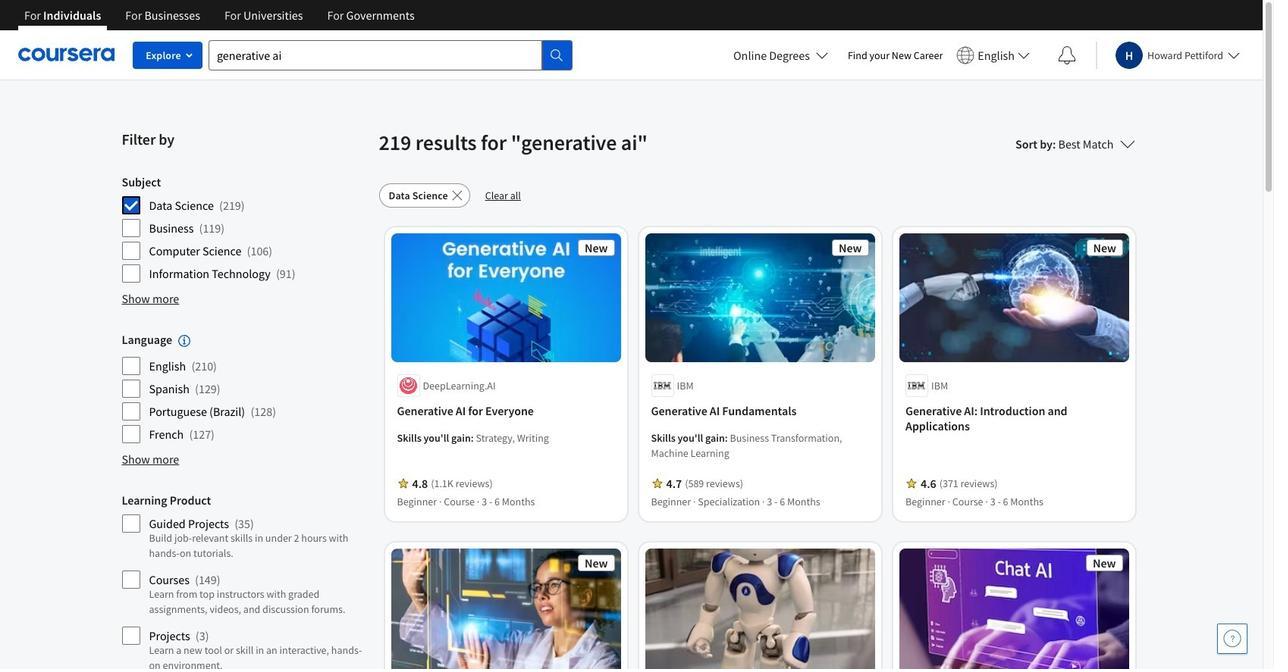 Task type: vqa. For each thing, say whether or not it's contained in the screenshot.
English button corresponding to Deutsch button
no



Task type: locate. For each thing, give the bounding box(es) containing it.
2 vertical spatial group
[[122, 493, 370, 670]]

1 group from the top
[[122, 174, 370, 284]]

group
[[122, 174, 370, 284], [122, 332, 370, 445], [122, 493, 370, 670]]

help center image
[[1224, 630, 1242, 649]]

1 vertical spatial group
[[122, 332, 370, 445]]

2 group from the top
[[122, 332, 370, 445]]

0 vertical spatial group
[[122, 174, 370, 284]]

None search field
[[209, 40, 573, 70]]



Task type: describe. For each thing, give the bounding box(es) containing it.
banner navigation
[[12, 0, 427, 42]]

3 group from the top
[[122, 493, 370, 670]]

What do you want to learn? text field
[[209, 40, 542, 70]]

coursera image
[[18, 43, 115, 67]]

information about this filter group image
[[178, 335, 190, 348]]



